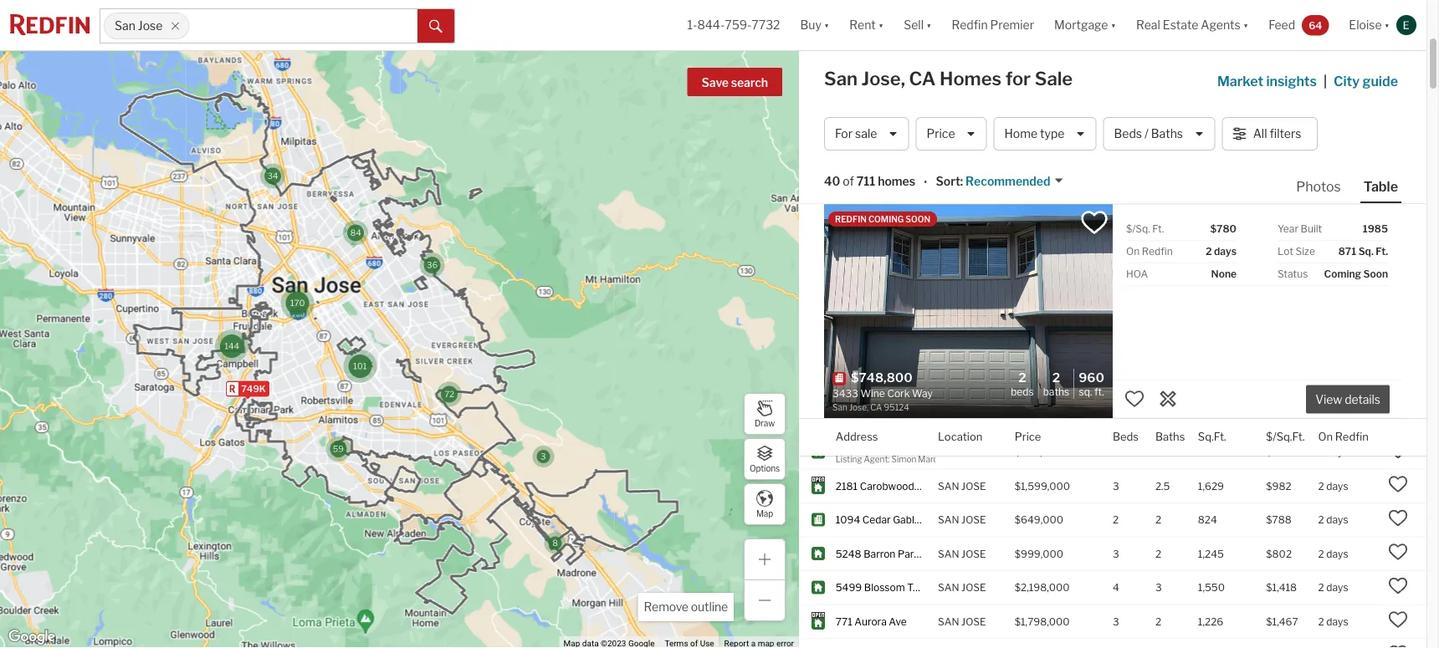 Task type: locate. For each thing, give the bounding box(es) containing it.
2 horizontal spatial redfin
[[1335, 431, 1369, 443]]

dr up bo
[[924, 203, 935, 215]]

2 days for $780
[[1318, 40, 1349, 52]]

baths right the /
[[1151, 127, 1183, 141]]

$537
[[1266, 412, 1291, 425]]

6 ▾ from the left
[[1385, 18, 1390, 32]]

photo of 3433 wine cork way, san jose, ca 95124 image
[[824, 204, 1113, 418]]

1 vertical spatial jose
[[958, 107, 979, 120]]

2 days for $1,427
[[1318, 379, 1349, 391]]

st for 3rd
[[883, 412, 893, 425]]

12 jose from the top
[[962, 616, 986, 628]]

san left remove san jose icon
[[115, 19, 135, 33]]

favorite this home image for $1,900,000
[[1388, 237, 1408, 257]]

1 2.5 from the top
[[1156, 107, 1170, 120]]

12 san from the top
[[938, 616, 959, 628]]

1 horizontal spatial san jose
[[938, 107, 979, 120]]

heading
[[833, 369, 969, 414]]

2 jose from the top
[[962, 141, 986, 153]]

1 day down "871"
[[1318, 277, 1342, 289]]

1 day from the top
[[1325, 243, 1342, 255]]

dr inside 149 el bosque dr listing agent: simon marquez
[[905, 440, 916, 452]]

pioneer
[[987, 40, 1024, 52]]

4 favorite this home image from the top
[[1388, 441, 1408, 461]]

7103
[[836, 175, 860, 187]]

way
[[915, 40, 936, 52]]

7732
[[752, 18, 780, 32]]

listing inside 1487 tierra buena dr listing agent: daniel bo
[[836, 218, 862, 228]]

hrs right 24
[[1334, 175, 1349, 187]]

0 vertical spatial $780
[[1266, 40, 1292, 52]]

5 san jose from the top
[[938, 412, 986, 425]]

960 sq. ft.
[[1079, 370, 1105, 398]]

price button up $1,599,000
[[1015, 418, 1041, 456]]

1 horizontal spatial 960
[[1198, 40, 1218, 52]]

listing down 149
[[836, 455, 862, 465]]

ft. for 960
[[1094, 386, 1104, 398]]

0 horizontal spatial san
[[115, 19, 135, 33]]

redfin up cambrian-
[[952, 18, 988, 32]]

1 vertical spatial on redfin
[[1318, 431, 1369, 443]]

1361
[[836, 243, 858, 255]]

8 jose from the top
[[962, 480, 986, 492]]

days for $1,467
[[1327, 616, 1349, 628]]

day up the coming
[[1325, 243, 1342, 255]]

3 favorite this home image from the top
[[1388, 407, 1408, 427]]

price up "sort" at top
[[927, 127, 955, 141]]

san up 5466 colony field dr san jose
[[938, 311, 959, 323]]

1930
[[836, 141, 860, 153]]

beds up $548,888
[[1011, 386, 1034, 398]]

dr right gables
[[928, 514, 939, 526]]

3 ▾ from the left
[[926, 18, 932, 32]]

agent: inside 1487 tierra buena dr listing agent: daniel bo
[[864, 218, 890, 228]]

0 horizontal spatial jose
[[138, 19, 163, 33]]

3 right $1,798,000
[[1113, 616, 1119, 628]]

photos button
[[1293, 177, 1360, 202]]

2,113
[[1198, 107, 1222, 120]]

filters
[[1270, 127, 1302, 141]]

2 vertical spatial redfin
[[1335, 431, 1369, 443]]

1 vertical spatial san jose
[[938, 107, 979, 120]]

7 san jose from the top
[[938, 616, 986, 628]]

jose down campbell
[[962, 277, 986, 289]]

jose left $1,798,000
[[962, 616, 986, 628]]

2 listing from the top
[[836, 455, 862, 465]]

guide
[[1363, 73, 1398, 89]]

0 vertical spatial 1 day
[[1318, 243, 1342, 255]]

0 horizontal spatial $780
[[1210, 223, 1237, 235]]

san jose up "location"
[[938, 412, 986, 425]]

1 vertical spatial listing
[[836, 455, 862, 465]]

2 vertical spatial hrs
[[1334, 175, 1349, 187]]

favorite this home image for $1,798,000
[[1388, 610, 1408, 630]]

2 days right $788
[[1318, 514, 1349, 526]]

san jose
[[115, 19, 163, 33], [938, 107, 979, 120]]

cedar
[[863, 514, 891, 526]]

609
[[836, 277, 856, 289]]

1 vertical spatial sq.
[[1079, 386, 1092, 398]]

2.5
[[1156, 107, 1170, 120], [1156, 480, 1170, 492]]

11 san from the top
[[938, 582, 959, 594]]

san up "location"
[[938, 412, 959, 425]]

2 1 day from the top
[[1318, 277, 1342, 289]]

0 horizontal spatial ln
[[917, 480, 928, 492]]

jose right park
[[962, 548, 986, 560]]

$2,198,000
[[1015, 582, 1070, 594]]

3 right 960 sq. ft.
[[1113, 379, 1119, 391]]

1 vertical spatial st
[[883, 412, 893, 425]]

baths down x-out this home icon
[[1156, 431, 1185, 443]]

favorite this home image
[[1388, 34, 1408, 54], [1388, 68, 1408, 88], [1388, 170, 1408, 190], [1388, 203, 1408, 224], [1388, 237, 1408, 257], [1125, 389, 1145, 409], [1388, 475, 1408, 495], [1388, 542, 1408, 562], [1388, 576, 1408, 596], [1388, 610, 1408, 630]]

4
[[1318, 74, 1325, 86], [1113, 107, 1119, 120], [1113, 141, 1119, 153], [1113, 243, 1119, 255], [1113, 582, 1119, 594]]

2.5 left 1,629
[[1156, 480, 1170, 492]]

ln down marquez
[[917, 480, 928, 492]]

1 day for $760
[[1318, 277, 1342, 289]]

2893
[[836, 107, 862, 120]]

1 1 day from the top
[[1318, 243, 1342, 255]]

609 adeline ave
[[836, 277, 914, 289]]

1 horizontal spatial jose
[[958, 107, 979, 120]]

5 ▾ from the left
[[1243, 18, 1249, 32]]

ave for aurora
[[889, 616, 907, 628]]

feed
[[1269, 18, 1295, 32]]

5466 colony field dr san jose
[[836, 345, 986, 357]]

favorite this home image for $1,427
[[1388, 373, 1408, 393]]

listing down "1487"
[[836, 218, 862, 228]]

1 horizontal spatial on redfin
[[1318, 431, 1369, 443]]

city
[[1334, 73, 1360, 89]]

beds for beds button
[[1113, 431, 1139, 443]]

on redfin down $/sq. ft.
[[1126, 246, 1173, 258]]

redfin
[[835, 214, 867, 224]]

0 vertical spatial baths
[[1151, 127, 1183, 141]]

0 horizontal spatial ct
[[895, 175, 906, 187]]

san down campbell
[[938, 277, 959, 289]]

ft. for 871
[[1376, 246, 1388, 258]]

1 horizontal spatial redfin
[[1142, 246, 1173, 258]]

1 vertical spatial 960
[[1079, 370, 1105, 385]]

ct right frost
[[914, 107, 925, 120]]

5 jose from the top
[[962, 311, 986, 323]]

1 vertical spatial hrs
[[1327, 141, 1343, 153]]

st right hedding
[[908, 311, 918, 323]]

home type button
[[994, 117, 1097, 151]]

jose right gables
[[962, 514, 986, 526]]

ave right jonathan
[[907, 141, 925, 153]]

2 vertical spatial san
[[938, 107, 956, 120]]

844-
[[697, 18, 725, 32]]

$1,898,000
[[1015, 74, 1071, 86]]

san jose, ca homes for sale
[[824, 67, 1073, 90]]

0 vertical spatial san
[[115, 19, 135, 33]]

san
[[115, 19, 135, 33], [824, 67, 858, 90], [938, 107, 956, 120]]

0 vertical spatial 2.5
[[1156, 107, 1170, 120]]

san down 5499 blossom tree ln san jose
[[938, 616, 959, 628]]

2 inside 2 beds
[[1019, 370, 1026, 385]]

on redfin down view details
[[1318, 431, 1369, 443]]

beds button
[[1113, 418, 1139, 456]]

options button
[[744, 438, 786, 480]]

609 adeline ave link
[[836, 276, 923, 290]]

favorite button image
[[1080, 208, 1109, 237]]

386 e hedding st
[[836, 311, 918, 323]]

listing
[[836, 218, 862, 228], [836, 455, 862, 465]]

san down the 3433
[[824, 67, 858, 90]]

beds left baths button
[[1113, 431, 1139, 443]]

1 san jose from the top
[[938, 141, 986, 153]]

jose,
[[861, 67, 905, 90]]

favorite this home image for $1,599,000
[[1388, 475, 1408, 495]]

2 2.5 from the top
[[1156, 480, 1170, 492]]

1487 tierra buena dr link
[[836, 202, 935, 215]]

real estate agents ▾
[[1136, 18, 1249, 32]]

1 ▾ from the left
[[824, 18, 830, 32]]

petrus
[[862, 175, 893, 187]]

1 horizontal spatial on
[[1318, 431, 1333, 443]]

0 horizontal spatial on
[[1126, 246, 1140, 258]]

144
[[836, 412, 853, 425]]

1 horizontal spatial ft.
[[1153, 223, 1164, 235]]

386
[[836, 311, 856, 323]]

redfin down $/sq. ft.
[[1142, 246, 1173, 258]]

1,023
[[1198, 412, 1224, 425]]

2 horizontal spatial ft.
[[1376, 246, 1388, 258]]

1 horizontal spatial sq.
[[1359, 246, 1374, 258]]

24 hrs
[[1318, 175, 1349, 187]]

baths up $548,888
[[1043, 386, 1070, 398]]

960 for 960 sq. ft.
[[1079, 370, 1105, 385]]

ft. right 2 baths
[[1094, 386, 1104, 398]]

for sale
[[835, 127, 877, 141]]

ln right tree
[[930, 582, 942, 594]]

save search button
[[687, 68, 782, 96]]

2.5 up beds / baths
[[1156, 107, 1170, 120]]

map button
[[744, 484, 786, 526]]

1 horizontal spatial price button
[[1015, 418, 1041, 456]]

san jose for 1930 jonathan ave
[[938, 141, 986, 153]]

dr for buena
[[924, 203, 935, 215]]

ave right 'adeline'
[[896, 277, 914, 289]]

san right tree
[[938, 582, 959, 594]]

2 vertical spatial ft.
[[1094, 386, 1104, 398]]

0 vertical spatial sq.
[[1359, 246, 1374, 258]]

6 san jose from the top
[[938, 480, 986, 492]]

el
[[856, 440, 864, 452]]

0 vertical spatial st
[[908, 311, 918, 323]]

3 san jose from the top
[[938, 277, 986, 289]]

on up hoa
[[1126, 246, 1140, 258]]

day for $760
[[1325, 277, 1342, 289]]

4 for 1,733
[[1113, 243, 1119, 255]]

3 left the 1,550
[[1156, 582, 1162, 594]]

ct
[[914, 107, 925, 120], [895, 175, 906, 187]]

3 for $999,000
[[1113, 548, 1119, 560]]

1 horizontal spatial st
[[908, 311, 918, 323]]

dr right "field"
[[924, 345, 935, 357]]

buy ▾ button
[[790, 0, 840, 50]]

ave for guadalupe
[[914, 74, 932, 86]]

4 for 2,113
[[1113, 107, 1119, 120]]

2 days up "view"
[[1318, 379, 1349, 391]]

4 jose from the top
[[962, 277, 986, 289]]

2 days right $802
[[1318, 548, 1349, 560]]

ave
[[914, 74, 932, 86], [907, 141, 925, 153], [901, 243, 919, 255], [896, 277, 914, 289], [889, 616, 907, 628]]

▾ for rent ▾
[[878, 18, 884, 32]]

1 horizontal spatial ct
[[914, 107, 925, 120]]

1 horizontal spatial ln
[[930, 582, 942, 594]]

favorite this home image for $537
[[1388, 407, 1408, 427]]

$788
[[1266, 514, 1292, 526]]

1 vertical spatial price button
[[1015, 418, 1041, 456]]

1 agent: from the top
[[864, 218, 890, 228]]

2 days for $982
[[1318, 480, 1349, 492]]

favorite this home image for $788
[[1388, 508, 1408, 529]]

jose up "location"
[[962, 412, 986, 425]]

6 jose from the top
[[962, 345, 986, 357]]

▾ inside "dropdown button"
[[1243, 18, 1249, 32]]

daniel
[[892, 218, 916, 228]]

0 vertical spatial ct
[[914, 107, 925, 120]]

price button up the sort :
[[916, 117, 987, 151]]

2 san from the top
[[938, 141, 959, 153]]

0 horizontal spatial st
[[883, 412, 893, 425]]

san up 'saratoga'
[[938, 345, 959, 357]]

$548,888
[[1015, 412, 1063, 425]]

favorite this home image for $748,800
[[1388, 34, 1408, 54]]

1361 olympia ave link
[[836, 242, 923, 256]]

0 horizontal spatial price button
[[916, 117, 987, 151]]

san jose down campbell
[[938, 277, 986, 289]]

jose left remove san jose icon
[[138, 19, 163, 33]]

agent: for el
[[864, 455, 890, 465]]

beds / baths
[[1114, 127, 1183, 141]]

4 ▾ from the left
[[1111, 18, 1116, 32]]

None search field
[[189, 9, 418, 43]]

2 san jose from the top
[[938, 175, 986, 187]]

1 favorite this home image from the top
[[1388, 271, 1408, 291]]

san right gables
[[938, 514, 959, 526]]

2 favorite this home image from the top
[[1388, 373, 1408, 393]]

san jose up ':'
[[938, 141, 986, 153]]

▾ right mortgage
[[1111, 18, 1116, 32]]

ave for adeline
[[896, 277, 914, 289]]

0 vertical spatial hrs
[[1327, 107, 1342, 120]]

sale
[[855, 127, 877, 141]]

▾ right agents
[[1243, 18, 1249, 32]]

ave right the aurora
[[889, 616, 907, 628]]

sq.
[[1359, 246, 1374, 258], [1079, 386, 1092, 398]]

1 vertical spatial ln
[[930, 582, 942, 594]]

0 vertical spatial beds
[[1114, 127, 1142, 141]]

0 vertical spatial listing
[[836, 218, 862, 228]]

8
[[1318, 141, 1325, 153]]

city guide link
[[1334, 71, 1402, 91]]

hoa
[[1126, 268, 1148, 280]]

9 jose from the top
[[962, 514, 986, 526]]

0 horizontal spatial ft.
[[1094, 386, 1104, 398]]

redfin down view details
[[1335, 431, 1369, 443]]

1 vertical spatial price
[[1015, 431, 1041, 443]]

beds inside beds / baths button
[[1114, 127, 1142, 141]]

5 favorite this home image from the top
[[1388, 508, 1408, 529]]

4 san jose from the top
[[938, 311, 986, 323]]

favorite this home image for $2,198,000
[[1388, 576, 1408, 596]]

3433 wine cork way cambrian-pioneer
[[836, 40, 1024, 52]]

2 days for $1,467
[[1318, 616, 1349, 628]]

days for $1,418
[[1327, 582, 1349, 594]]

san down san jose, ca homes for sale
[[938, 107, 956, 120]]

$686
[[1266, 107, 1292, 120]]

purdue
[[869, 379, 903, 391]]

1 vertical spatial agent:
[[864, 455, 890, 465]]

hrs for 7 hrs
[[1327, 107, 1342, 120]]

2 horizontal spatial san
[[938, 107, 956, 120]]

jose down location button
[[962, 480, 986, 492]]

960 for 960
[[1198, 40, 1218, 52]]

2 days for $319
[[1318, 446, 1349, 458]]

agent: inside 149 el bosque dr listing agent: simon marquez
[[864, 455, 890, 465]]

▾ right rent
[[878, 18, 884, 32]]

3433 wine cork way link
[[836, 39, 936, 53]]

149 el bosque dr listing agent: simon marquez
[[836, 440, 952, 465]]

rent ▾
[[850, 18, 884, 32]]

1 vertical spatial 1 day
[[1318, 277, 1342, 289]]

beds left the /
[[1114, 127, 1142, 141]]

saratoga
[[938, 379, 993, 391]]

0 vertical spatial redfin
[[952, 18, 988, 32]]

10 jose from the top
[[962, 548, 986, 560]]

0 vertical spatial ln
[[917, 480, 928, 492]]

0 horizontal spatial price
[[927, 127, 955, 141]]

1 vertical spatial ct
[[895, 175, 906, 187]]

▾ for eloise ▾
[[1385, 18, 1390, 32]]

0 horizontal spatial 960
[[1079, 370, 1105, 385]]

ft. right $/sq.
[[1153, 223, 1164, 235]]

5248 barron park dr san jose
[[836, 548, 986, 560]]

san right ca
[[938, 74, 959, 86]]

jose down cambrian-
[[962, 74, 986, 86]]

$780 up 1,733
[[1210, 223, 1237, 235]]

2 vertical spatial beds
[[1113, 431, 1139, 443]]

frost
[[887, 107, 912, 120]]

0 horizontal spatial redfin
[[952, 18, 988, 32]]

ft. up 'soon'
[[1376, 246, 1388, 258]]

day down "871"
[[1325, 277, 1342, 289]]

▾ right buy
[[824, 18, 830, 32]]

field
[[899, 345, 922, 357]]

1 vertical spatial on
[[1318, 431, 1333, 443]]

for
[[835, 127, 853, 141]]

2893 glen frost ct
[[836, 107, 925, 120]]

3433
[[836, 40, 862, 52]]

hrs right 8 on the right top of page
[[1327, 141, 1343, 153]]

agent: down 149 el bosque dr link
[[864, 455, 890, 465]]

1 vertical spatial 2.5
[[1156, 480, 1170, 492]]

2 ▾ from the left
[[878, 18, 884, 32]]

listing for 149
[[836, 455, 862, 465]]

▾
[[824, 18, 830, 32], [878, 18, 884, 32], [926, 18, 932, 32], [1111, 18, 1116, 32], [1243, 18, 1249, 32], [1385, 18, 1390, 32]]

sq.ft.
[[1198, 431, 1226, 443]]

price up $250,000
[[1015, 431, 1041, 443]]

san right park
[[938, 548, 959, 560]]

1 listing from the top
[[836, 218, 862, 228]]

1 vertical spatial ft.
[[1376, 246, 1388, 258]]

2181 carobwood ln link
[[836, 479, 928, 493]]

0 vertical spatial day
[[1325, 243, 1342, 255]]

jose left $899,900
[[962, 311, 986, 323]]

0 horizontal spatial sq.
[[1079, 386, 1092, 398]]

5 san from the top
[[938, 311, 959, 323]]

0 horizontal spatial on redfin
[[1126, 246, 1173, 258]]

hrs right 7
[[1327, 107, 1342, 120]]

1 vertical spatial day
[[1325, 277, 1342, 289]]

9 san from the top
[[938, 514, 959, 526]]

dr right the purdue
[[905, 379, 916, 391]]

beds / baths button
[[1103, 117, 1216, 151]]

ft. inside 960 sq. ft.
[[1094, 386, 1104, 398]]

all filters button
[[1222, 117, 1318, 151]]

1 jose from the top
[[962, 74, 986, 86]]

0 vertical spatial price
[[927, 127, 955, 141]]

jose
[[962, 74, 986, 86], [962, 141, 986, 153], [962, 175, 986, 187], [962, 277, 986, 289], [962, 311, 986, 323], [962, 345, 986, 357], [962, 412, 986, 425], [962, 480, 986, 492], [962, 514, 986, 526], [962, 548, 986, 560], [962, 582, 986, 594], [962, 616, 986, 628]]

$748,800
[[1015, 40, 1063, 52]]

2 days down "view"
[[1318, 412, 1349, 425]]

2 days down on redfin button at the right of the page
[[1318, 480, 1349, 492]]

1 vertical spatial san
[[824, 67, 858, 90]]

$1,096
[[1266, 243, 1299, 255]]

0 vertical spatial agent:
[[864, 218, 890, 228]]

san down marquez
[[938, 480, 959, 492]]

ave down daniel
[[901, 243, 919, 255]]

2 day from the top
[[1325, 277, 1342, 289]]

favorite this home image
[[1388, 271, 1408, 291], [1388, 373, 1408, 393], [1388, 407, 1408, 427], [1388, 441, 1408, 461], [1388, 508, 1408, 529], [1388, 644, 1408, 649]]

960 down agents
[[1198, 40, 1218, 52]]

jose up 'saratoga'
[[962, 345, 986, 357]]

sq. inside 960 sq. ft.
[[1079, 386, 1092, 398]]

dr up simon
[[905, 440, 916, 452]]

0 horizontal spatial san jose
[[115, 19, 163, 33]]

dr inside 1487 tierra buena dr listing agent: daniel bo
[[924, 203, 935, 215]]

▾ right the sell
[[926, 18, 932, 32]]

2 agent: from the top
[[864, 455, 890, 465]]

jose up ':'
[[962, 141, 986, 153]]

0 vertical spatial 960
[[1198, 40, 1218, 52]]

st
[[908, 311, 918, 323], [883, 412, 893, 425]]

ca
[[909, 67, 936, 90]]

agent: for tierra
[[864, 218, 890, 228]]

jose right "sort" at top
[[962, 175, 986, 187]]

view details
[[1316, 393, 1381, 407]]

agent: down tierra
[[864, 218, 890, 228]]

1 horizontal spatial price
[[1015, 431, 1041, 443]]

2 days right $1,467
[[1318, 616, 1349, 628]]

1 san from the top
[[938, 74, 959, 86]]

960 right 2 baths
[[1079, 370, 1105, 385]]

ct right petrus
[[895, 175, 906, 187]]

3 down beds button
[[1113, 480, 1119, 492]]

▾ for mortgage ▾
[[1111, 18, 1116, 32]]

1,629
[[1198, 480, 1224, 492]]

google image
[[4, 627, 59, 649]]

jose right tree
[[962, 582, 986, 594]]

submit search image
[[429, 20, 443, 33]]

7 san from the top
[[938, 412, 959, 425]]

sq. right "871"
[[1359, 246, 1374, 258]]

dr for bosque
[[905, 440, 916, 452]]

address
[[836, 431, 878, 443]]

▾ left user photo in the right of the page
[[1385, 18, 1390, 32]]

details
[[1345, 393, 1381, 407]]

▾ for sell ▾
[[926, 18, 932, 32]]

2 days right $/sq.ft. button
[[1318, 446, 1349, 458]]

3 right $999,000
[[1113, 548, 1119, 560]]

san jose down san jose, ca homes for sale
[[938, 107, 979, 120]]

listing inside 149 el bosque dr listing agent: simon marquez
[[836, 455, 862, 465]]



Task type: vqa. For each thing, say whether or not it's contained in the screenshot.


Task type: describe. For each thing, give the bounding box(es) containing it.
remove
[[644, 600, 689, 615]]

1 horizontal spatial san
[[824, 67, 858, 90]]

hrs for 24 hrs
[[1334, 175, 1349, 187]]

days for $982
[[1327, 480, 1349, 492]]

wine
[[864, 40, 888, 52]]

0 vertical spatial price button
[[916, 117, 987, 151]]

lot size
[[1278, 246, 1315, 258]]

2 days for $537
[[1318, 412, 1349, 425]]

days for $802
[[1327, 548, 1349, 560]]

beds for beds / baths
[[1114, 127, 1142, 141]]

1 horizontal spatial $780
[[1266, 40, 1292, 52]]

dr for gables
[[928, 514, 939, 526]]

ln inside 2181 carobwood ln link
[[917, 480, 928, 492]]

built
[[1301, 223, 1322, 235]]

hrs for 8 hrs
[[1327, 141, 1343, 153]]

3 for $1,798,000
[[1113, 616, 1119, 628]]

$1,599,000
[[1015, 480, 1070, 492]]

campbell
[[938, 243, 994, 255]]

1985
[[1363, 223, 1388, 235]]

$2,974,000
[[1015, 175, 1071, 187]]

on inside button
[[1318, 431, 1333, 443]]

days for $780
[[1327, 40, 1349, 52]]

favorite this home image for $760
[[1388, 271, 1408, 291]]

redfin inside button
[[952, 18, 988, 32]]

map region
[[0, 0, 829, 649]]

2.5 for 1,629
[[1156, 480, 1170, 492]]

2 beds
[[1011, 370, 1034, 398]]

144 s 3rd st #332 link
[[836, 412, 923, 425]]

remove outline button
[[638, 593, 734, 622]]

0 vertical spatial on
[[1126, 246, 1140, 258]]

824
[[1198, 514, 1217, 526]]

8 hrs
[[1318, 141, 1343, 153]]

san jose for 144 s 3rd st #332
[[938, 412, 986, 425]]

:
[[960, 174, 963, 189]]

bosque
[[867, 440, 902, 452]]

4 for 1,738
[[1113, 141, 1119, 153]]

favorite this home image for $319
[[1388, 441, 1408, 461]]

estate
[[1163, 18, 1199, 32]]

favorite this home image for $999,000
[[1388, 542, 1408, 562]]

day for $1,096
[[1325, 243, 1342, 255]]

listing for 1487
[[836, 218, 862, 228]]

dr for field
[[924, 345, 935, 357]]

price inside the price 'button'
[[927, 127, 955, 141]]

24
[[1318, 175, 1331, 187]]

871 sq. ft.
[[1339, 246, 1388, 258]]

days for $1,427
[[1327, 379, 1349, 391]]

colony
[[864, 345, 897, 357]]

$650,000
[[1015, 209, 1064, 221]]

4 san from the top
[[938, 277, 959, 289]]

sq. for 871
[[1359, 246, 1374, 258]]

0 vertical spatial san jose
[[115, 19, 163, 33]]

table button
[[1360, 177, 1402, 203]]

coming
[[869, 214, 904, 224]]

home type
[[1005, 127, 1065, 141]]

1,226
[[1198, 616, 1224, 628]]

2 baths
[[1043, 370, 1070, 398]]

2 days for $802
[[1318, 548, 1349, 560]]

redfin premier button
[[942, 0, 1044, 50]]

none
[[1211, 268, 1237, 280]]

dr inside 18420 purdue dr link
[[905, 379, 916, 391]]

1 vertical spatial $780
[[1210, 223, 1237, 235]]

coming
[[1324, 268, 1361, 280]]

8 san from the top
[[938, 480, 959, 492]]

sell ▾
[[904, 18, 932, 32]]

4 for 1,550
[[1113, 582, 1119, 594]]

view
[[1316, 393, 1342, 407]]

7103 petrus ct link
[[836, 174, 923, 188]]

11 jose from the top
[[962, 582, 986, 594]]

days for $537
[[1327, 412, 1349, 425]]

▾ for buy ▾
[[824, 18, 830, 32]]

0 vertical spatial on redfin
[[1126, 246, 1173, 258]]

status
[[1278, 268, 1308, 280]]

hedding
[[866, 311, 906, 323]]

san jose for 771 aurora ave
[[938, 616, 986, 628]]

1 day for $1,096
[[1318, 243, 1342, 255]]

18420 purdue dr
[[836, 379, 916, 391]]

1487 tierra buena dr listing agent: daniel bo
[[836, 203, 935, 228]]

market insights link
[[1217, 54, 1317, 91]]

for sale button
[[824, 117, 909, 151]]

san jose for 386 e hedding st
[[938, 311, 986, 323]]

1361 olympia ave
[[836, 243, 919, 255]]

3 for $1,599,000
[[1113, 480, 1119, 492]]

x-out this home image
[[1158, 389, 1178, 409]]

days for $788
[[1327, 514, 1349, 526]]

3 san from the top
[[938, 175, 959, 187]]

1094
[[836, 514, 860, 526]]

1726
[[836, 74, 859, 86]]

baths inside button
[[1151, 127, 1183, 141]]

favorite this home image for $650,000
[[1388, 203, 1408, 224]]

10 san from the top
[[938, 548, 959, 560]]

$1,595,000
[[1015, 141, 1070, 153]]

save
[[702, 76, 729, 90]]

guadalupe
[[861, 74, 912, 86]]

san jose for 7103 petrus ct
[[938, 175, 986, 187]]

glen
[[864, 107, 885, 120]]

2.5 for 2,113
[[1156, 107, 1170, 120]]

2 inside 2 baths
[[1052, 370, 1060, 385]]

$/sq.ft. button
[[1266, 418, 1305, 456]]

$1,450,000
[[1015, 107, 1071, 120]]

|
[[1324, 73, 1327, 89]]

7
[[1318, 107, 1325, 120]]

jonathan
[[863, 141, 905, 153]]

1 right size
[[1318, 243, 1323, 255]]

market
[[1217, 73, 1264, 89]]

7103 petrus ct
[[836, 175, 906, 187]]

favorite button checkbox
[[1080, 208, 1109, 237]]

1 left the coming
[[1318, 277, 1323, 289]]

2 days for $1,418
[[1318, 582, 1349, 594]]

not
[[938, 209, 956, 221]]

3rd
[[864, 412, 880, 425]]

$899,900
[[1015, 311, 1063, 323]]

3 for $1,998,000
[[1113, 379, 1119, 391]]

on redfin button
[[1318, 418, 1369, 456]]

market insights | city guide
[[1217, 73, 1398, 89]]

1 vertical spatial beds
[[1011, 386, 1034, 398]]

784
[[1198, 446, 1217, 458]]

7 jose from the top
[[962, 412, 986, 425]]

711
[[857, 174, 875, 189]]

redfin inside button
[[1335, 431, 1369, 443]]

144 s 3rd st #332
[[836, 412, 920, 425]]

user photo image
[[1397, 15, 1417, 35]]

eloise ▾
[[1349, 18, 1390, 32]]

photos
[[1296, 178, 1341, 195]]

1-
[[687, 18, 697, 32]]

st for hedding
[[908, 311, 918, 323]]

2 vertical spatial baths
[[1156, 431, 1185, 443]]

149 el bosque dr link
[[836, 439, 923, 453]]

5248
[[836, 548, 862, 560]]

1 down x-out this home icon
[[1156, 412, 1160, 425]]

carobwood
[[860, 480, 914, 492]]

san jose for 2181 carobwood ln
[[938, 480, 986, 492]]

year built
[[1278, 223, 1322, 235]]

ave for jonathan
[[907, 141, 925, 153]]

san jose for 609 adeline ave
[[938, 277, 986, 289]]

5499
[[836, 582, 862, 594]]

$1,418
[[1266, 582, 1297, 594]]

redfin premier
[[952, 18, 1034, 32]]

aurora
[[855, 616, 887, 628]]

tree
[[907, 582, 928, 594]]

type
[[1040, 127, 1065, 141]]

remove san jose image
[[170, 21, 180, 31]]

remove outline
[[644, 600, 728, 615]]

2 days up 'none'
[[1206, 246, 1237, 258]]

3 jose from the top
[[962, 175, 986, 187]]

#332
[[895, 412, 920, 425]]

rent ▾ button
[[850, 0, 884, 50]]

2 days for $788
[[1318, 514, 1349, 526]]

sq. for 960
[[1079, 386, 1092, 398]]

search
[[731, 76, 768, 90]]

recommended
[[966, 174, 1051, 189]]

6 favorite this home image from the top
[[1388, 644, 1408, 649]]

0 vertical spatial ft.
[[1153, 223, 1164, 235]]

sell ▾ button
[[894, 0, 942, 50]]

1 vertical spatial redfin
[[1142, 246, 1173, 258]]

5499 blossom tree ln san jose
[[836, 582, 986, 594]]

dr for park
[[922, 548, 933, 560]]

1930 jonathan ave link
[[836, 140, 925, 154]]

days for $319
[[1327, 446, 1349, 458]]

0 vertical spatial jose
[[138, 19, 163, 33]]

ave for olympia
[[901, 243, 919, 255]]

1 vertical spatial baths
[[1043, 386, 1070, 398]]

$319
[[1266, 446, 1290, 458]]

1 left baths button
[[1113, 412, 1118, 425]]

871
[[1339, 246, 1357, 258]]

6 san from the top
[[938, 345, 959, 357]]

$918
[[1266, 141, 1290, 153]]

$/sq.ft.
[[1266, 431, 1305, 443]]

1094 cedar gables dr san jose
[[836, 514, 986, 526]]



